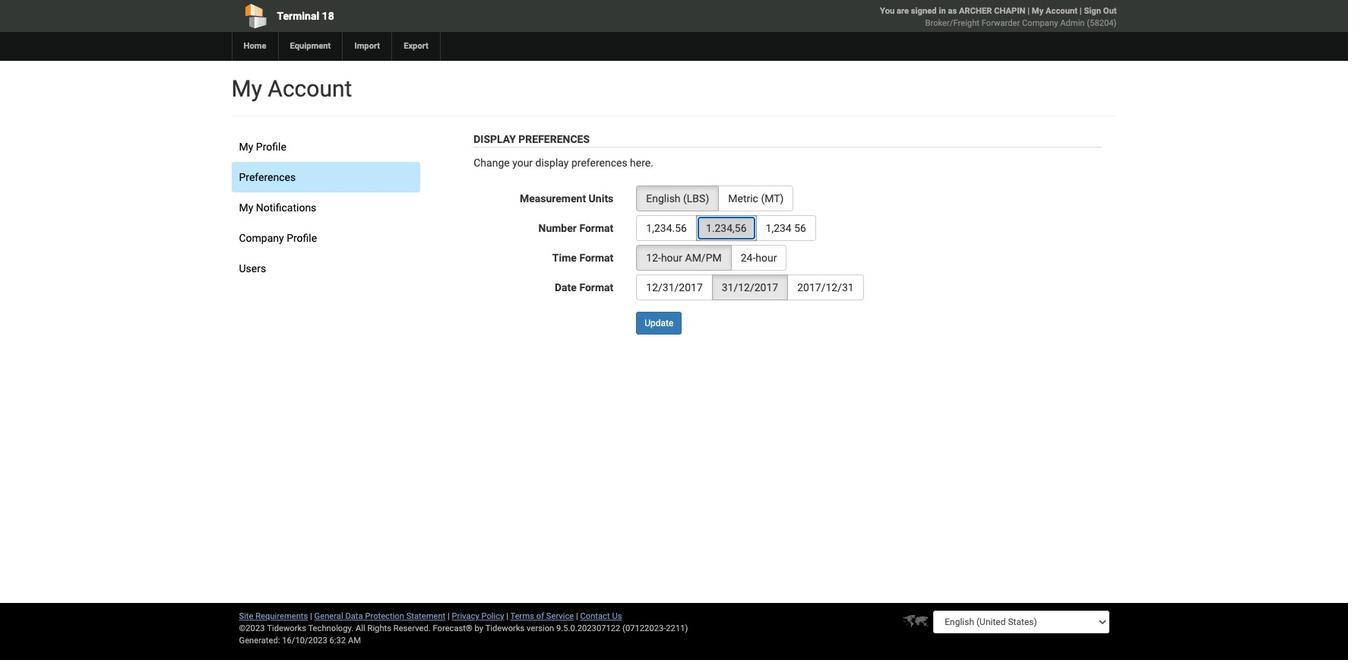 Task type: locate. For each thing, give the bounding box(es) containing it.
company down my account link
[[1023, 18, 1059, 28]]

metric (mt)
[[729, 192, 784, 205]]

0 horizontal spatial hour
[[661, 252, 683, 264]]

general data protection statement link
[[314, 611, 446, 621]]

0 horizontal spatial company
[[239, 232, 284, 244]]

2017/12/31
[[798, 281, 854, 294]]

home
[[244, 41, 267, 51]]

measurement units
[[520, 192, 614, 205]]

units
[[589, 192, 614, 205]]

hour up 12/31/2017
[[661, 252, 683, 264]]

1 vertical spatial preferences
[[239, 171, 296, 183]]

(07122023-
[[623, 624, 666, 633]]

rights
[[368, 624, 392, 633]]

0 vertical spatial account
[[1046, 6, 1078, 16]]

display
[[474, 133, 516, 145]]

number format
[[539, 222, 614, 234]]

update button
[[637, 312, 682, 335]]

forecast®
[[433, 624, 473, 633]]

1 horizontal spatial preferences
[[519, 133, 590, 145]]

my up my notifications
[[239, 141, 253, 153]]

1 horizontal spatial company
[[1023, 18, 1059, 28]]

terminal
[[277, 10, 319, 22]]

account
[[1046, 6, 1078, 16], [268, 75, 352, 102]]

| right chapin
[[1028, 6, 1030, 16]]

format down the units
[[580, 222, 614, 234]]

12-hour am/pm
[[647, 252, 722, 264]]

import link
[[342, 32, 392, 61]]

31/12/2017
[[722, 281, 779, 294]]

number
[[539, 222, 577, 234]]

profile
[[256, 141, 287, 153], [287, 232, 317, 244]]

reserved.
[[394, 624, 431, 633]]

2 vertical spatial format
[[580, 281, 614, 294]]

1 vertical spatial profile
[[287, 232, 317, 244]]

contact
[[581, 611, 610, 621]]

1 horizontal spatial profile
[[287, 232, 317, 244]]

preferences down the my profile
[[239, 171, 296, 183]]

1,234
[[766, 222, 792, 234]]

profile down "notifications"
[[287, 232, 317, 244]]

requirements
[[256, 611, 308, 621]]

metric
[[729, 192, 759, 205]]

1 format from the top
[[580, 222, 614, 234]]

| up 9.5.0.202307122
[[576, 611, 578, 621]]

1 hour from the left
[[661, 252, 683, 264]]

3 format from the top
[[580, 281, 614, 294]]

service
[[547, 611, 574, 621]]

24-hour
[[741, 252, 777, 264]]

measurement
[[520, 192, 586, 205]]

format right time
[[580, 252, 614, 264]]

1 horizontal spatial hour
[[756, 252, 777, 264]]

0 vertical spatial profile
[[256, 141, 287, 153]]

1,234 56
[[766, 222, 807, 234]]

account up the admin
[[1046, 6, 1078, 16]]

all
[[356, 624, 366, 633]]

0 vertical spatial preferences
[[519, 133, 590, 145]]

1 vertical spatial format
[[580, 252, 614, 264]]

(58204)
[[1088, 18, 1117, 28]]

my down home link
[[232, 75, 262, 102]]

1 horizontal spatial account
[[1046, 6, 1078, 16]]

©2023 tideworks
[[239, 624, 306, 633]]

12/31/2017
[[647, 281, 703, 294]]

my left "notifications"
[[239, 202, 253, 214]]

9.5.0.202307122
[[557, 624, 621, 633]]

my
[[1033, 6, 1044, 16], [232, 75, 262, 102], [239, 141, 253, 153], [239, 202, 253, 214]]

site requirements link
[[239, 611, 308, 621]]

home link
[[232, 32, 278, 61]]

format right date
[[580, 281, 614, 294]]

2 hour from the left
[[756, 252, 777, 264]]

display preferences
[[474, 133, 590, 145]]

policy
[[482, 611, 505, 621]]

(mt)
[[761, 192, 784, 205]]

equipment
[[290, 41, 331, 51]]

terminal 18 link
[[232, 0, 587, 32]]

are
[[897, 6, 909, 16]]

2 format from the top
[[580, 252, 614, 264]]

0 horizontal spatial profile
[[256, 141, 287, 153]]

| up forecast®
[[448, 611, 450, 621]]

my right chapin
[[1033, 6, 1044, 16]]

profile for my profile
[[256, 141, 287, 153]]

time format
[[553, 252, 614, 264]]

company inside you are signed in as archer chapin | my account | sign out broker/freight forwarder company admin (58204)
[[1023, 18, 1059, 28]]

display
[[536, 157, 569, 169]]

site requirements | general data protection statement | privacy policy | terms of service | contact us ©2023 tideworks technology. all rights reserved. forecast® by tideworks version 9.5.0.202307122 (07122023-2211) generated: 16/10/2023 6:32 am
[[239, 611, 688, 646]]

time
[[553, 252, 577, 264]]

hour for 12-
[[661, 252, 683, 264]]

am/pm
[[686, 252, 722, 264]]

company up users
[[239, 232, 284, 244]]

0 vertical spatial company
[[1023, 18, 1059, 28]]

hour down 1,234
[[756, 252, 777, 264]]

preferences
[[519, 133, 590, 145], [239, 171, 296, 183]]

56
[[795, 222, 807, 234]]

|
[[1028, 6, 1030, 16], [1080, 6, 1083, 16], [310, 611, 312, 621], [448, 611, 450, 621], [507, 611, 509, 621], [576, 611, 578, 621]]

format for time format
[[580, 252, 614, 264]]

16/10/2023
[[282, 636, 328, 646]]

1 vertical spatial account
[[268, 75, 352, 102]]

english (lbs)
[[647, 192, 710, 205]]

english
[[647, 192, 681, 205]]

equipment link
[[278, 32, 342, 61]]

profile up my notifications
[[256, 141, 287, 153]]

preferences up display
[[519, 133, 590, 145]]

account down equipment link
[[268, 75, 352, 102]]

my account
[[232, 75, 352, 102]]

0 vertical spatial format
[[580, 222, 614, 234]]

am
[[348, 636, 361, 646]]

my notifications
[[239, 202, 317, 214]]



Task type: vqa. For each thing, say whether or not it's contained in the screenshot.
topmost Format
yes



Task type: describe. For each thing, give the bounding box(es) containing it.
us
[[612, 611, 622, 621]]

export link
[[392, 32, 440, 61]]

format for number format
[[580, 222, 614, 234]]

protection
[[365, 611, 404, 621]]

privacy
[[452, 611, 480, 621]]

users
[[239, 262, 266, 275]]

archer
[[960, 6, 993, 16]]

6:32
[[330, 636, 346, 646]]

you
[[881, 6, 895, 16]]

my for my profile
[[239, 141, 253, 153]]

change your display preferences here.
[[474, 157, 654, 169]]

tideworks
[[486, 624, 525, 633]]

my account link
[[1033, 6, 1078, 16]]

date
[[555, 281, 577, 294]]

contact us link
[[581, 611, 622, 621]]

1.234,56
[[706, 222, 747, 234]]

admin
[[1061, 18, 1086, 28]]

company profile
[[239, 232, 317, 244]]

by
[[475, 624, 484, 633]]

sign out link
[[1085, 6, 1117, 16]]

notifications
[[256, 202, 317, 214]]

statement
[[407, 611, 446, 621]]

terms
[[511, 611, 535, 621]]

export
[[404, 41, 429, 51]]

privacy policy link
[[452, 611, 505, 621]]

format for date format
[[580, 281, 614, 294]]

sign
[[1085, 6, 1102, 16]]

chapin
[[995, 6, 1026, 16]]

data
[[346, 611, 363, 621]]

your
[[513, 157, 533, 169]]

my inside you are signed in as archer chapin | my account | sign out broker/freight forwarder company admin (58204)
[[1033, 6, 1044, 16]]

terms of service link
[[511, 611, 574, 621]]

2211)
[[666, 624, 688, 633]]

forwarder
[[982, 18, 1021, 28]]

update
[[645, 318, 674, 328]]

0 horizontal spatial preferences
[[239, 171, 296, 183]]

24-
[[741, 252, 756, 264]]

(lbs)
[[684, 192, 710, 205]]

generated:
[[239, 636, 280, 646]]

as
[[949, 6, 958, 16]]

| up the tideworks at the bottom of page
[[507, 611, 509, 621]]

hour for 24-
[[756, 252, 777, 264]]

general
[[314, 611, 343, 621]]

1,234.56
[[647, 222, 687, 234]]

| left general
[[310, 611, 312, 621]]

terminal 18
[[277, 10, 334, 22]]

my for my notifications
[[239, 202, 253, 214]]

import
[[355, 41, 380, 51]]

18
[[322, 10, 334, 22]]

you are signed in as archer chapin | my account | sign out broker/freight forwarder company admin (58204)
[[881, 6, 1117, 28]]

1 vertical spatial company
[[239, 232, 284, 244]]

profile for company profile
[[287, 232, 317, 244]]

signed
[[912, 6, 937, 16]]

site
[[239, 611, 254, 621]]

| left sign on the top
[[1080, 6, 1083, 16]]

my for my account
[[232, 75, 262, 102]]

change
[[474, 157, 510, 169]]

technology.
[[308, 624, 354, 633]]

preferences
[[572, 157, 628, 169]]

version
[[527, 624, 555, 633]]

broker/freight
[[926, 18, 980, 28]]

date format
[[555, 281, 614, 294]]

12-
[[647, 252, 661, 264]]

my profile
[[239, 141, 287, 153]]

in
[[939, 6, 946, 16]]

of
[[537, 611, 544, 621]]

here.
[[630, 157, 654, 169]]

0 horizontal spatial account
[[268, 75, 352, 102]]

out
[[1104, 6, 1117, 16]]

account inside you are signed in as archer chapin | my account | sign out broker/freight forwarder company admin (58204)
[[1046, 6, 1078, 16]]



